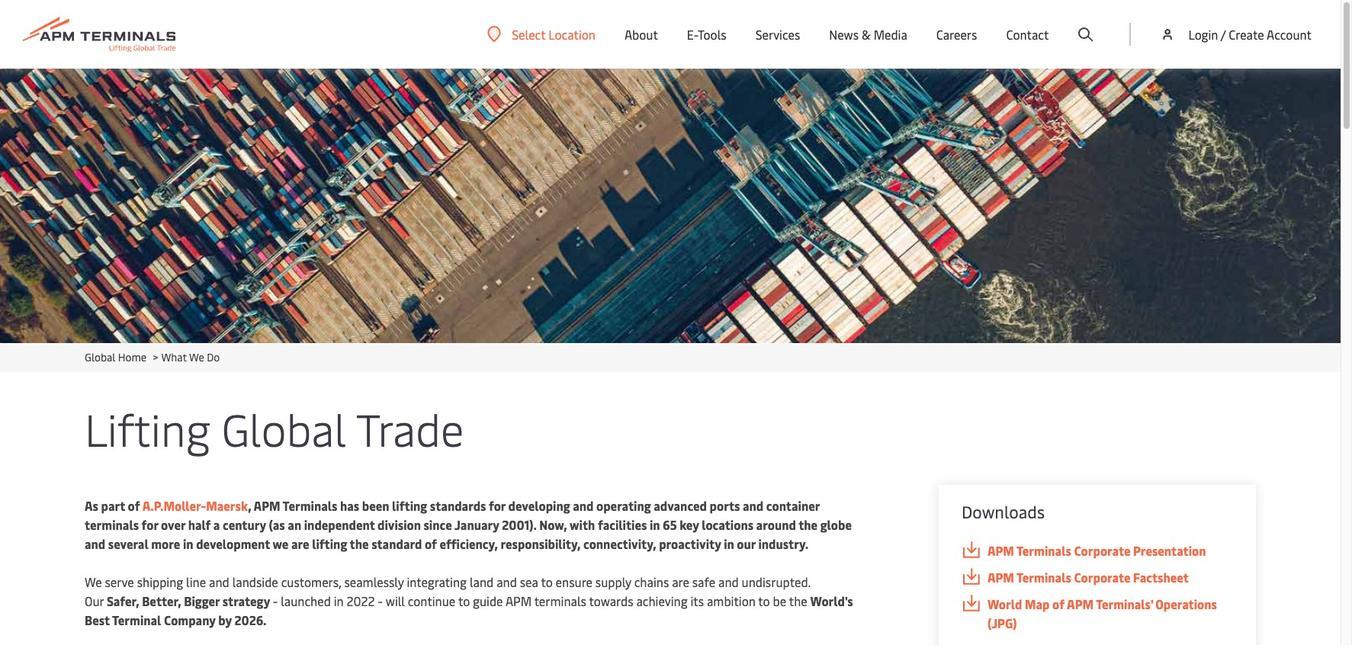 Task type: locate. For each thing, give the bounding box(es) containing it.
0 horizontal spatial are
[[291, 536, 309, 552]]

corporate for factsheet
[[1074, 569, 1131, 586]]

global
[[85, 350, 115, 365], [222, 398, 346, 458]]

0 horizontal spatial of
[[128, 497, 140, 514]]

1 vertical spatial corporate
[[1074, 569, 1131, 586]]

1 corporate from the top
[[1074, 542, 1131, 559]]

terminals down the ensure
[[535, 593, 587, 610]]

apm up world
[[988, 569, 1015, 586]]

corporate
[[1074, 542, 1131, 559], [1074, 569, 1131, 586]]

news & media
[[830, 26, 908, 43]]

media
[[874, 26, 908, 43]]

are inside ', apm terminals has been lifting standards for developing and operating advanced ports and container terminals for over half a century (as an independent division since january 2001). now, with facilities in 65 key locations around the globe and several more in development we are lifting the standard of efficiency, responsibility, connectivity, proactivity in our industry.'
[[291, 536, 309, 552]]

0 horizontal spatial for
[[142, 516, 158, 533]]

of down "since"
[[425, 536, 437, 552]]

1 horizontal spatial to
[[541, 574, 553, 590]]

its
[[691, 593, 704, 610]]

standards
[[430, 497, 486, 514]]

1 vertical spatial we
[[85, 574, 102, 590]]

terminals up an
[[283, 497, 337, 514]]

terminals up apm terminals corporate factsheet
[[1017, 542, 1072, 559]]

key
[[680, 516, 699, 533]]

shipping
[[137, 574, 183, 590]]

0 vertical spatial lifting
[[392, 497, 427, 514]]

select location
[[512, 26, 596, 42]]

serve
[[105, 574, 134, 590]]

0 vertical spatial of
[[128, 497, 140, 514]]

century
[[223, 516, 266, 533]]

1 vertical spatial global
[[222, 398, 346, 458]]

news & media button
[[830, 0, 908, 69]]

65
[[663, 516, 677, 533]]

efficiency,
[[440, 536, 498, 552]]

presentation
[[1134, 542, 1207, 559]]

we
[[189, 350, 204, 365], [85, 574, 102, 590]]

to left "be"
[[759, 593, 770, 610]]

of inside the world map of apm terminals' operations (jpg)
[[1053, 596, 1065, 613]]

apm terminals corporate factsheet
[[988, 569, 1189, 586]]

in left 2022
[[334, 593, 344, 610]]

development
[[196, 536, 270, 552]]

1 horizontal spatial -
[[378, 593, 383, 610]]

0 horizontal spatial -
[[273, 593, 278, 610]]

what
[[161, 350, 187, 365]]

downloads
[[962, 500, 1045, 523]]

2 corporate from the top
[[1074, 569, 1131, 586]]

an
[[288, 516, 301, 533]]

0 vertical spatial terminals
[[85, 516, 139, 533]]

apm terminals corporate presentation link
[[962, 542, 1234, 561]]

a.p.moller-
[[142, 497, 206, 514]]

create
[[1229, 26, 1265, 43]]

terminals inside apm terminals corporate factsheet link
[[1017, 569, 1072, 586]]

1 vertical spatial terminals
[[535, 593, 587, 610]]

2026.
[[235, 612, 266, 629]]

0 horizontal spatial we
[[85, 574, 102, 590]]

are
[[291, 536, 309, 552], [672, 574, 690, 590]]

january
[[455, 516, 499, 533]]

apm right ,
[[254, 497, 280, 514]]

1 - from the left
[[273, 593, 278, 610]]

are inside we serve shipping line and landside customers, seamlessly integrating land and sea to ensure supply chains are safe and undisrupted. our
[[672, 574, 690, 590]]

0 vertical spatial for
[[489, 497, 506, 514]]

do
[[207, 350, 220, 365]]

- down landside
[[273, 593, 278, 610]]

achieving
[[637, 593, 688, 610]]

the down "container"
[[799, 516, 818, 533]]

and left sea
[[497, 574, 517, 590]]

by
[[218, 612, 232, 629]]

lifting up division
[[392, 497, 427, 514]]

contact button
[[1007, 0, 1049, 69]]

0 vertical spatial are
[[291, 536, 309, 552]]

connectivity,
[[584, 536, 657, 552]]

of inside ', apm terminals has been lifting standards for developing and operating advanced ports and container terminals for over half a century (as an independent division since january 2001). now, with facilities in 65 key locations around the globe and several more in development we are lifting the standard of efficiency, responsibility, connectivity, proactivity in our industry.'
[[425, 536, 437, 552]]

a
[[213, 516, 220, 533]]

global home link
[[85, 350, 147, 365]]

location
[[549, 26, 596, 42]]

trade
[[356, 398, 464, 458]]

- left will
[[378, 593, 383, 610]]

0 vertical spatial corporate
[[1074, 542, 1131, 559]]

lifting down independent
[[312, 536, 347, 552]]

1 horizontal spatial of
[[425, 536, 437, 552]]

to right sea
[[541, 574, 553, 590]]

world's best terminal company by 2026.
[[85, 593, 853, 629]]

2022
[[347, 593, 375, 610]]

now,
[[540, 516, 567, 533]]

to left guide
[[458, 593, 470, 610]]

apm terminals lazaro image
[[0, 69, 1341, 343]]

best
[[85, 612, 110, 629]]

are left safe at bottom
[[672, 574, 690, 590]]

terminals up the map
[[1017, 569, 1072, 586]]

in
[[650, 516, 660, 533], [183, 536, 193, 552], [724, 536, 734, 552], [334, 593, 344, 610]]

0 horizontal spatial terminals
[[85, 516, 139, 533]]

we left do
[[189, 350, 204, 365]]

strategy
[[223, 593, 270, 610]]

about
[[625, 26, 658, 43]]

0 vertical spatial terminals
[[283, 497, 337, 514]]

better,
[[142, 593, 181, 610]]

apm terminals corporate presentation
[[988, 542, 1207, 559]]

1 horizontal spatial for
[[489, 497, 506, 514]]

independent
[[304, 516, 375, 533]]

2 vertical spatial of
[[1053, 596, 1065, 613]]

apm inside ', apm terminals has been lifting standards for developing and operating advanced ports and container terminals for over half a century (as an independent division since january 2001). now, with facilities in 65 key locations around the globe and several more in development we are lifting the standard of efficiency, responsibility, connectivity, proactivity in our industry.'
[[254, 497, 280, 514]]

around
[[756, 516, 796, 533]]

for up january
[[489, 497, 506, 514]]

the down independent
[[350, 536, 369, 552]]

of for world
[[1053, 596, 1065, 613]]

1 vertical spatial are
[[672, 574, 690, 590]]

we up the our on the bottom
[[85, 574, 102, 590]]

1 horizontal spatial are
[[672, 574, 690, 590]]

map
[[1025, 596, 1050, 613]]

1 vertical spatial for
[[142, 516, 158, 533]]

1 vertical spatial of
[[425, 536, 437, 552]]

are right we
[[291, 536, 309, 552]]

be
[[773, 593, 787, 610]]

locations
[[702, 516, 754, 533]]

over
[[161, 516, 185, 533]]

terminals'
[[1096, 596, 1153, 613]]

advanced
[[654, 497, 707, 514]]

our
[[737, 536, 756, 552]]

0 horizontal spatial lifting
[[312, 536, 347, 552]]

services button
[[756, 0, 801, 69]]

apm
[[254, 497, 280, 514], [988, 542, 1015, 559], [988, 569, 1015, 586], [506, 593, 532, 610], [1067, 596, 1094, 613]]

e-tools button
[[687, 0, 727, 69]]

of right the map
[[1053, 596, 1065, 613]]

ensure
[[556, 574, 593, 590]]

apm down apm terminals corporate factsheet
[[1067, 596, 1094, 613]]

container
[[767, 497, 820, 514]]

terminals
[[85, 516, 139, 533], [535, 593, 587, 610]]

terminals for apm terminals corporate factsheet
[[1017, 569, 1072, 586]]

1 vertical spatial terminals
[[1017, 542, 1072, 559]]

corporate up apm terminals corporate factsheet link
[[1074, 542, 1131, 559]]

for left over
[[142, 516, 158, 533]]

sea
[[520, 574, 538, 590]]

of
[[128, 497, 140, 514], [425, 536, 437, 552], [1053, 596, 1065, 613]]

terminals inside apm terminals corporate presentation link
[[1017, 542, 1072, 559]]

tools
[[698, 26, 727, 43]]

0 vertical spatial we
[[189, 350, 204, 365]]

globe
[[821, 516, 852, 533]]

1 vertical spatial lifting
[[312, 536, 347, 552]]

a.p.moller-maersk link
[[142, 497, 248, 514]]

of right part
[[128, 497, 140, 514]]

continue
[[408, 593, 456, 610]]

news
[[830, 26, 859, 43]]

terminals down part
[[85, 516, 139, 533]]

world map of apm terminals' operations (jpg) link
[[962, 595, 1234, 633]]

0 horizontal spatial global
[[85, 350, 115, 365]]

2 horizontal spatial of
[[1053, 596, 1065, 613]]

home
[[118, 350, 147, 365]]

2 vertical spatial terminals
[[1017, 569, 1072, 586]]

corporate down apm terminals corporate presentation link on the right bottom
[[1074, 569, 1131, 586]]

to inside we serve shipping line and landside customers, seamlessly integrating land and sea to ensure supply chains are safe and undisrupted. our
[[541, 574, 553, 590]]

the right "be"
[[789, 593, 808, 610]]



Task type: vqa. For each thing, say whether or not it's contained in the screenshot.
bottommost can
no



Task type: describe. For each thing, give the bounding box(es) containing it.
global home > what we do
[[85, 350, 220, 365]]

(jpg)
[[988, 615, 1017, 632]]

launched
[[281, 593, 331, 610]]

,
[[248, 497, 251, 514]]

and up with
[[573, 497, 594, 514]]

careers
[[937, 26, 978, 43]]

in left 65
[[650, 516, 660, 533]]

ambition
[[707, 593, 756, 610]]

several
[[108, 536, 149, 552]]

we serve shipping line and landside customers, seamlessly integrating land and sea to ensure supply chains are safe and undisrupted. our
[[85, 574, 811, 610]]

/
[[1221, 26, 1226, 43]]

apm terminals corporate factsheet link
[[962, 568, 1234, 587]]

safe
[[693, 574, 716, 590]]

of for as
[[128, 497, 140, 514]]

has
[[340, 497, 359, 514]]

e-tools
[[687, 26, 727, 43]]

towards
[[589, 593, 634, 610]]

world map of apm terminals' operations (jpg)
[[988, 596, 1218, 632]]

about button
[[625, 0, 658, 69]]

seamlessly
[[344, 574, 404, 590]]

and right 'ports'
[[743, 497, 764, 514]]

e-
[[687, 26, 698, 43]]

select
[[512, 26, 546, 42]]

1 horizontal spatial lifting
[[392, 497, 427, 514]]

guide
[[473, 593, 503, 610]]

apm down sea
[[506, 593, 532, 610]]

1 horizontal spatial global
[[222, 398, 346, 458]]

company
[[164, 612, 216, 629]]

responsibility,
[[501, 536, 581, 552]]

been
[[362, 497, 389, 514]]

ports
[[710, 497, 740, 514]]

in down half
[[183, 536, 193, 552]]

0 vertical spatial the
[[799, 516, 818, 533]]

landside
[[232, 574, 278, 590]]

with
[[570, 516, 595, 533]]

and up the ambition
[[719, 574, 739, 590]]

, apm terminals has been lifting standards for developing and operating advanced ports and container terminals for over half a century (as an independent division since january 2001). now, with facilities in 65 key locations around the globe and several more in development we are lifting the standard of efficiency, responsibility, connectivity, proactivity in our industry.
[[85, 497, 852, 552]]

services
[[756, 26, 801, 43]]

apm down "downloads"
[[988, 542, 1015, 559]]

land
[[470, 574, 494, 590]]

we inside we serve shipping line and landside customers, seamlessly integrating land and sea to ensure supply chains are safe and undisrupted. our
[[85, 574, 102, 590]]

customers,
[[281, 574, 341, 590]]

careers button
[[937, 0, 978, 69]]

2 - from the left
[[378, 593, 383, 610]]

safer,
[[107, 593, 139, 610]]

and left several
[[85, 536, 105, 552]]

maersk
[[206, 497, 248, 514]]

2 horizontal spatial to
[[759, 593, 770, 610]]

and right line
[[209, 574, 229, 590]]

operations
[[1156, 596, 1218, 613]]

2 vertical spatial the
[[789, 593, 808, 610]]

(as
[[269, 516, 285, 533]]

our
[[85, 593, 104, 610]]

as
[[85, 497, 98, 514]]

lifting
[[85, 398, 210, 458]]

terminals for apm terminals corporate presentation
[[1017, 542, 1072, 559]]

world
[[988, 596, 1023, 613]]

0 vertical spatial global
[[85, 350, 115, 365]]

login / create account link
[[1161, 0, 1312, 69]]

corporate for presentation
[[1074, 542, 1131, 559]]

login / create account
[[1189, 26, 1312, 43]]

0 horizontal spatial to
[[458, 593, 470, 610]]

division
[[378, 516, 421, 533]]

1 horizontal spatial terminals
[[535, 593, 587, 610]]

operating
[[597, 497, 651, 514]]

apm inside the world map of apm terminals' operations (jpg)
[[1067, 596, 1094, 613]]

account
[[1267, 26, 1312, 43]]

terminals inside ', apm terminals has been lifting standards for developing and operating advanced ports and container terminals for over half a century (as an independent division since january 2001). now, with facilities in 65 key locations around the globe and several more in development we are lifting the standard of efficiency, responsibility, connectivity, proactivity in our industry.'
[[283, 497, 337, 514]]

1 vertical spatial the
[[350, 536, 369, 552]]

lifting global trade
[[85, 398, 464, 458]]

login
[[1189, 26, 1219, 43]]

facilities
[[598, 516, 647, 533]]

>
[[153, 350, 158, 365]]

we
[[273, 536, 289, 552]]

more
[[151, 536, 180, 552]]

terminals inside ', apm terminals has been lifting standards for developing and operating advanced ports and container terminals for over half a century (as an independent division since january 2001). now, with facilities in 65 key locations around the globe and several more in development we are lifting the standard of efficiency, responsibility, connectivity, proactivity in our industry.'
[[85, 516, 139, 533]]

standard
[[372, 536, 422, 552]]

in left our
[[724, 536, 734, 552]]

integrating
[[407, 574, 467, 590]]

as part of a.p.moller-maersk
[[85, 497, 248, 514]]

chains
[[635, 574, 669, 590]]

part
[[101, 497, 125, 514]]

bigger
[[184, 593, 220, 610]]

line
[[186, 574, 206, 590]]

contact
[[1007, 26, 1049, 43]]

supply
[[596, 574, 632, 590]]

1 horizontal spatial we
[[189, 350, 204, 365]]

half
[[188, 516, 211, 533]]

since
[[424, 516, 452, 533]]

2001).
[[502, 516, 537, 533]]

factsheet
[[1134, 569, 1189, 586]]

proactivity
[[659, 536, 721, 552]]

industry.
[[759, 536, 809, 552]]

terminal
[[112, 612, 161, 629]]



